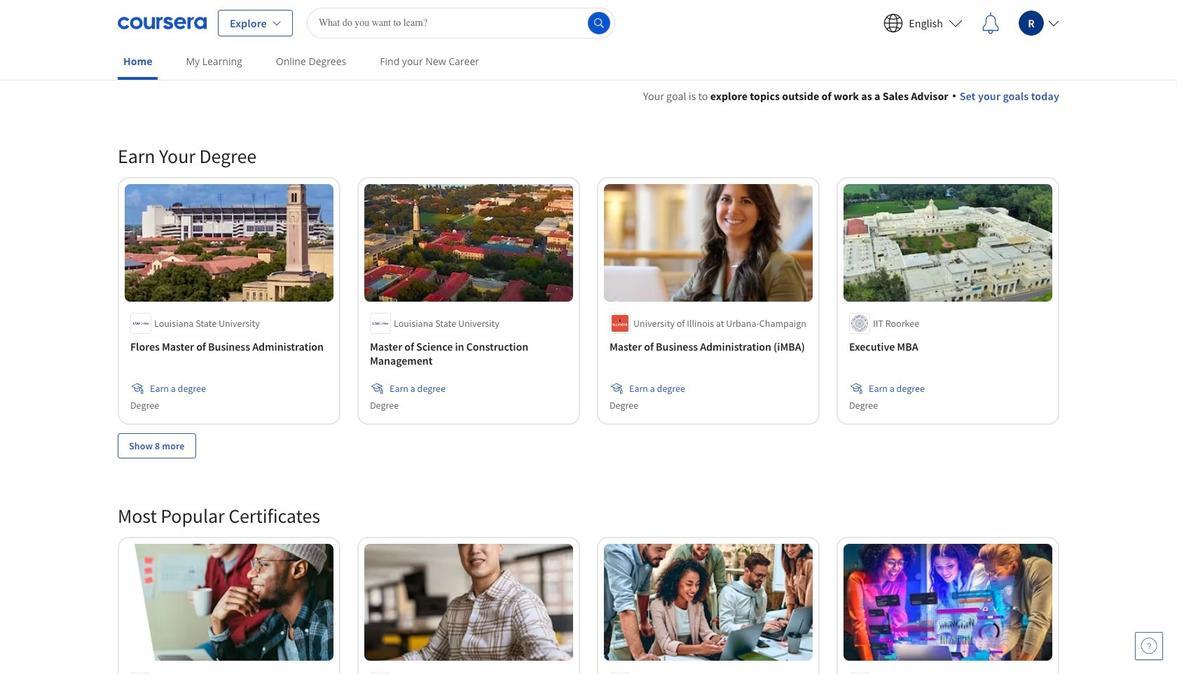 Task type: locate. For each thing, give the bounding box(es) containing it.
main content
[[0, 71, 1177, 675]]

help center image
[[1141, 638, 1158, 655]]

What do you want to learn? text field
[[307, 7, 615, 38]]

earn your degree collection element
[[109, 121, 1068, 481]]

None search field
[[307, 7, 615, 38]]



Task type: describe. For each thing, give the bounding box(es) containing it.
most popular certificates collection element
[[109, 481, 1068, 675]]

coursera image
[[118, 12, 207, 34]]



Task type: vqa. For each thing, say whether or not it's contained in the screenshot.
Help Center image
yes



